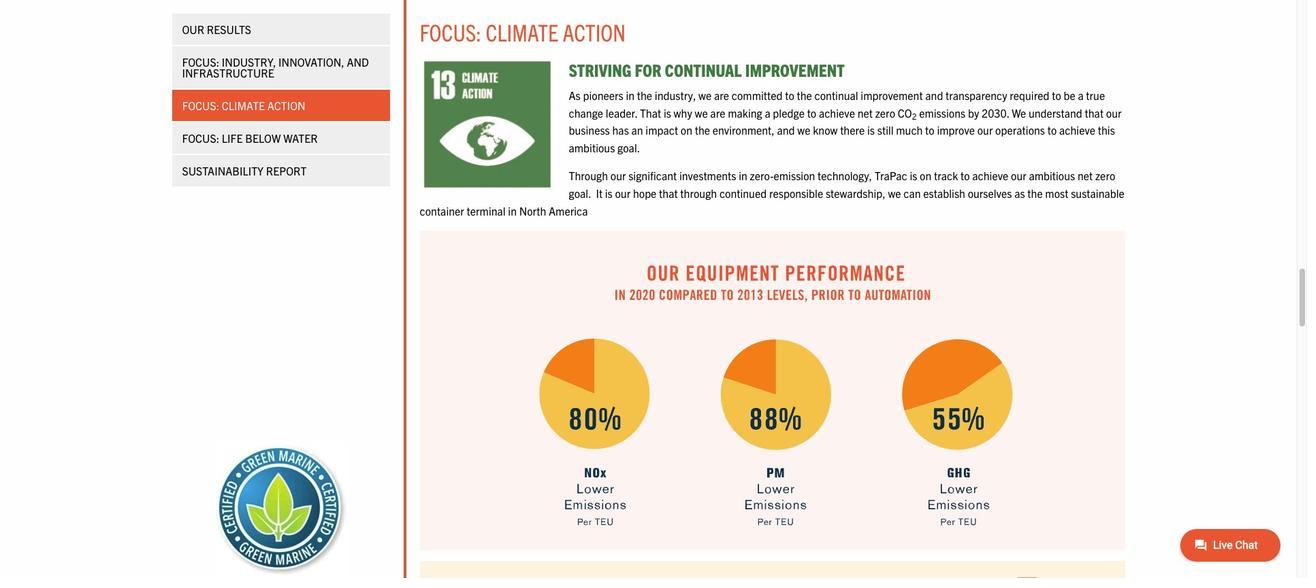 Task type: vqa. For each thing, say whether or not it's contained in the screenshot.
we within the emissions by 2030. We understand that our business has an impact on the environment, and we know there is still much to improve our operations to achieve this ambitious goal.
yes



Task type: describe. For each thing, give the bounding box(es) containing it.
is up can
[[910, 169, 918, 183]]

operations
[[996, 123, 1046, 137]]

much
[[897, 123, 923, 137]]

significant
[[629, 169, 677, 183]]

2030.
[[982, 106, 1010, 120]]

as
[[1015, 187, 1026, 200]]

achieve inside emissions by 2030. we understand that our business has an impact on the environment, and we know there is still much to improve our operations to achieve this ambitious goal.
[[1060, 123, 1096, 137]]

required
[[1010, 89, 1050, 102]]

emissions
[[920, 106, 966, 120]]

co
[[898, 106, 913, 120]]

is inside emissions by 2030. we understand that our business has an impact on the environment, and we know there is still much to improve our operations to achieve this ambitious goal.
[[868, 123, 875, 137]]

zero-
[[750, 169, 774, 183]]

net inside as pioneers in the industry, we are committed to the continual improvement and transparency required to be a true change leader. that is why we are making a pledge to achieve net zero co
[[858, 106, 873, 120]]

focus: industry, innovation, and infrastructure link
[[172, 46, 390, 89]]

focus: for focus: life below water link
[[182, 131, 219, 145]]

report
[[266, 164, 307, 178]]

committed
[[732, 89, 783, 102]]

achieve inside as pioneers in the industry, we are committed to the continual improvement and transparency required to be a true change leader. that is why we are making a pledge to achieve net zero co
[[819, 106, 856, 120]]

is inside as pioneers in the industry, we are committed to the continual improvement and transparency required to be a true change leader. that is why we are making a pledge to achieve net zero co
[[664, 106, 672, 120]]

continued
[[720, 187, 767, 200]]

north
[[519, 204, 547, 218]]

in inside as pioneers in the industry, we are committed to the continual improvement and transparency required to be a true change leader. that is why we are making a pledge to achieve net zero co
[[626, 89, 635, 102]]

we inside emissions by 2030. we understand that our business has an impact on the environment, and we know there is still much to improve our operations to achieve this ambitious goal.
[[798, 123, 811, 137]]

to left be
[[1053, 89, 1062, 102]]

impact
[[646, 123, 679, 137]]

our up as
[[1012, 169, 1027, 183]]

industry,
[[655, 89, 696, 102]]

through
[[681, 187, 717, 200]]

transparency
[[946, 89, 1008, 102]]

through our significant investments in zero-emission technology, trapac is on track to achieve our ambitious net zero goal.  it is our hope that through continued responsible stewardship, we can establish ourselves as the most sustainable container terminal in north america
[[420, 169, 1125, 218]]

zero inside the through our significant investments in zero-emission technology, trapac is on track to achieve our ambitious net zero goal.  it is our hope that through continued responsible stewardship, we can establish ourselves as the most sustainable container terminal in north america
[[1096, 169, 1116, 183]]

to up know
[[808, 106, 817, 120]]

we
[[1012, 106, 1027, 120]]

the inside emissions by 2030. we understand that our business has an impact on the environment, and we know there is still much to improve our operations to achieve this ambitious goal.
[[695, 123, 710, 137]]

environment,
[[713, 123, 775, 137]]

true
[[1087, 89, 1106, 102]]

our right through
[[611, 169, 626, 183]]

sustainability report
[[182, 164, 307, 178]]

our left hope
[[615, 187, 631, 200]]

focus: life below water
[[182, 131, 318, 145]]

results
[[207, 22, 251, 36]]

this
[[1099, 123, 1116, 137]]

to up pledge
[[786, 89, 795, 102]]

zero inside as pioneers in the industry, we are committed to the continual improvement and transparency required to be a true change leader. that is why we are making a pledge to achieve net zero co
[[876, 106, 896, 120]]

as pioneers in the industry, we are committed to the continual improvement and transparency required to be a true change leader. that is why we are making a pledge to achieve net zero co
[[569, 89, 1106, 120]]

the inside the through our significant investments in zero-emission technology, trapac is on track to achieve our ambitious net zero goal.  it is our hope that through continued responsible stewardship, we can establish ourselves as the most sustainable container terminal in north america
[[1028, 187, 1043, 200]]

and inside as pioneers in the industry, we are committed to the continual improvement and transparency required to be a true change leader. that is why we are making a pledge to achieve net zero co
[[926, 89, 944, 102]]

establish
[[924, 187, 966, 200]]

below
[[245, 131, 281, 145]]

to down understand
[[1048, 123, 1057, 137]]

to right much
[[926, 123, 935, 137]]

0 vertical spatial climate
[[486, 17, 559, 46]]

we inside the through our significant investments in zero-emission technology, trapac is on track to achieve our ambitious net zero goal.  it is our hope that through continued responsible stewardship, we can establish ourselves as the most sustainable container terminal in north america
[[889, 187, 902, 200]]

is down through
[[605, 187, 613, 200]]

focus: industry, innovation, and infrastructure
[[182, 55, 369, 80]]

our
[[182, 22, 204, 36]]

our results
[[182, 22, 251, 36]]

know
[[813, 123, 838, 137]]

leader.
[[606, 106, 638, 120]]

industry,
[[222, 55, 276, 69]]

our up this
[[1107, 106, 1122, 120]]

achieve inside the through our significant investments in zero-emission technology, trapac is on track to achieve our ambitious net zero goal.  it is our hope that through continued responsible stewardship, we can establish ourselves as the most sustainable container terminal in north america
[[973, 169, 1009, 183]]

improvement
[[861, 89, 923, 102]]

change
[[569, 106, 604, 120]]

responsible
[[770, 187, 824, 200]]

water
[[283, 131, 318, 145]]

as
[[569, 89, 581, 102]]



Task type: locate. For each thing, give the bounding box(es) containing it.
can
[[904, 187, 921, 200]]

focus: climate action
[[420, 17, 626, 46], [182, 99, 306, 112]]

to inside the through our significant investments in zero-emission technology, trapac is on track to achieve our ambitious net zero goal.  it is our hope that through continued responsible stewardship, we can establish ourselves as the most sustainable container terminal in north america
[[961, 169, 970, 183]]

1 vertical spatial goal.
[[569, 187, 591, 200]]

0 horizontal spatial and
[[778, 123, 795, 137]]

1 vertical spatial zero
[[1096, 169, 1116, 183]]

that inside the through our significant investments in zero-emission technology, trapac is on track to achieve our ambitious net zero goal.  it is our hope that through continued responsible stewardship, we can establish ourselves as the most sustainable container terminal in north america
[[659, 187, 678, 200]]

1 vertical spatial achieve
[[1060, 123, 1096, 137]]

1 vertical spatial in
[[739, 169, 748, 183]]

achieve down the continual
[[819, 106, 856, 120]]

sustainable
[[1072, 187, 1125, 200]]

action up focus: life below water link
[[268, 99, 306, 112]]

ambitious inside the through our significant investments in zero-emission technology, trapac is on track to achieve our ambitious net zero goal.  it is our hope that through continued responsible stewardship, we can establish ourselves as the most sustainable container terminal in north america
[[1030, 169, 1076, 183]]

zero up sustainable
[[1096, 169, 1116, 183]]

business
[[569, 123, 610, 137]]

our down 2030.
[[978, 123, 993, 137]]

1 vertical spatial net
[[1078, 169, 1093, 183]]

0 vertical spatial in
[[626, 89, 635, 102]]

and inside emissions by 2030. we understand that our business has an impact on the environment, and we know there is still much to improve our operations to achieve this ambitious goal.
[[778, 123, 795, 137]]

technology,
[[818, 169, 873, 183]]

by
[[969, 106, 980, 120]]

0 vertical spatial goal.
[[618, 141, 640, 155]]

the right impact
[[695, 123, 710, 137]]

0 vertical spatial focus: climate action
[[420, 17, 626, 46]]

achieve down understand
[[1060, 123, 1096, 137]]

achieve
[[819, 106, 856, 120], [1060, 123, 1096, 137], [973, 169, 1009, 183]]

1 vertical spatial focus: climate action
[[182, 99, 306, 112]]

improvement
[[746, 59, 845, 80]]

1 horizontal spatial net
[[1078, 169, 1093, 183]]

0 horizontal spatial climate
[[222, 99, 265, 112]]

are up making on the right
[[715, 89, 730, 102]]

emissions by 2030. we understand that our business has an impact on the environment, and we know there is still much to improve our operations to achieve this ambitious goal.
[[569, 106, 1122, 155]]

pledge
[[773, 106, 805, 120]]

1 vertical spatial ambitious
[[1030, 169, 1076, 183]]

that
[[1085, 106, 1104, 120], [659, 187, 678, 200]]

and down pledge
[[778, 123, 795, 137]]

is left why
[[664, 106, 672, 120]]

in up continued
[[739, 169, 748, 183]]

continual
[[665, 59, 742, 80]]

on left "track"
[[920, 169, 932, 183]]

and
[[347, 55, 369, 69]]

0 vertical spatial achieve
[[819, 106, 856, 120]]

has
[[613, 123, 629, 137]]

and up emissions
[[926, 89, 944, 102]]

hope
[[633, 187, 657, 200]]

striving for continual improvement
[[569, 59, 845, 80]]

is left still
[[868, 123, 875, 137]]

0 vertical spatial zero
[[876, 106, 896, 120]]

ourselves
[[968, 187, 1013, 200]]

focus: for the focus: industry, innovation, and infrastructure link
[[182, 55, 219, 69]]

our results link
[[172, 14, 390, 45]]

1 horizontal spatial zero
[[1096, 169, 1116, 183]]

1 horizontal spatial in
[[626, 89, 635, 102]]

2 horizontal spatial in
[[739, 169, 748, 183]]

goal.
[[618, 141, 640, 155], [569, 187, 591, 200]]

trapac
[[875, 169, 908, 183]]

and
[[926, 89, 944, 102], [778, 123, 795, 137]]

0 vertical spatial a
[[1079, 89, 1084, 102]]

in
[[626, 89, 635, 102], [739, 169, 748, 183], [508, 204, 517, 218]]

0 horizontal spatial goal.
[[569, 187, 591, 200]]

2 vertical spatial in
[[508, 204, 517, 218]]

emission
[[774, 169, 816, 183]]

ambitious down business
[[569, 141, 615, 155]]

in left the north
[[508, 204, 517, 218]]

1 vertical spatial and
[[778, 123, 795, 137]]

1 vertical spatial on
[[920, 169, 932, 183]]

sustainability report link
[[172, 155, 390, 187]]

2 horizontal spatial achieve
[[1060, 123, 1096, 137]]

a down committed
[[765, 106, 771, 120]]

that down significant
[[659, 187, 678, 200]]

on down why
[[681, 123, 693, 137]]

to
[[786, 89, 795, 102], [1053, 89, 1062, 102], [808, 106, 817, 120], [926, 123, 935, 137], [1048, 123, 1057, 137], [961, 169, 970, 183]]

there
[[841, 123, 865, 137]]

0 horizontal spatial on
[[681, 123, 693, 137]]

making
[[728, 106, 763, 120]]

america
[[549, 204, 588, 218]]

1 horizontal spatial focus: climate action
[[420, 17, 626, 46]]

1 vertical spatial a
[[765, 106, 771, 120]]

0 horizontal spatial that
[[659, 187, 678, 200]]

why
[[674, 106, 693, 120]]

the
[[637, 89, 653, 102], [797, 89, 813, 102], [695, 123, 710, 137], [1028, 187, 1043, 200]]

through
[[569, 169, 608, 183]]

0 horizontal spatial ambitious
[[569, 141, 615, 155]]

zero up still
[[876, 106, 896, 120]]

0 vertical spatial are
[[715, 89, 730, 102]]

focus: for focus: climate action link
[[182, 99, 219, 112]]

container
[[420, 204, 464, 218]]

improve
[[938, 123, 975, 137]]

terminal
[[467, 204, 506, 218]]

1 horizontal spatial on
[[920, 169, 932, 183]]

we left can
[[889, 187, 902, 200]]

we left know
[[798, 123, 811, 137]]

on inside the through our significant investments in zero-emission technology, trapac is on track to achieve our ambitious net zero goal.  it is our hope that through continued responsible stewardship, we can establish ourselves as the most sustainable container terminal in north america
[[920, 169, 932, 183]]

understand
[[1029, 106, 1083, 120]]

0 horizontal spatial in
[[508, 204, 517, 218]]

the up that
[[637, 89, 653, 102]]

that inside emissions by 2030. we understand that our business has an impact on the environment, and we know there is still much to improve our operations to achieve this ambitious goal.
[[1085, 106, 1104, 120]]

1 horizontal spatial and
[[926, 89, 944, 102]]

our
[[1107, 106, 1122, 120], [978, 123, 993, 137], [611, 169, 626, 183], [1012, 169, 1027, 183], [615, 187, 631, 200]]

net up there
[[858, 106, 873, 120]]

net
[[858, 106, 873, 120], [1078, 169, 1093, 183]]

0 vertical spatial ambitious
[[569, 141, 615, 155]]

an
[[632, 123, 643, 137]]

we down striving for continual improvement
[[699, 89, 712, 102]]

1 horizontal spatial a
[[1079, 89, 1084, 102]]

goal. inside emissions by 2030. we understand that our business has an impact on the environment, and we know there is still much to improve our operations to achieve this ambitious goal.
[[618, 141, 640, 155]]

focus: inside focus: industry, innovation, and infrastructure
[[182, 55, 219, 69]]

track
[[935, 169, 959, 183]]

2 vertical spatial achieve
[[973, 169, 1009, 183]]

that down true
[[1085, 106, 1104, 120]]

1 horizontal spatial goal.
[[618, 141, 640, 155]]

investments
[[680, 169, 737, 183]]

still
[[878, 123, 894, 137]]

1 horizontal spatial ambitious
[[1030, 169, 1076, 183]]

focus: life below water link
[[172, 123, 390, 154]]

0 vertical spatial and
[[926, 89, 944, 102]]

1 vertical spatial action
[[268, 99, 306, 112]]

1 horizontal spatial action
[[563, 17, 626, 46]]

2
[[913, 111, 917, 121]]

zero
[[876, 106, 896, 120], [1096, 169, 1116, 183]]

on inside emissions by 2030. we understand that our business has an impact on the environment, and we know there is still much to improve our operations to achieve this ambitious goal.
[[681, 123, 693, 137]]

pioneers
[[583, 89, 624, 102]]

action
[[563, 17, 626, 46], [268, 99, 306, 112]]

1 horizontal spatial that
[[1085, 106, 1104, 120]]

1 horizontal spatial climate
[[486, 17, 559, 46]]

focus: climate action link
[[172, 90, 390, 121]]

continual
[[815, 89, 859, 102]]

goal. down has
[[618, 141, 640, 155]]

life
[[222, 131, 243, 145]]

we right why
[[695, 106, 708, 120]]

are left making on the right
[[711, 106, 726, 120]]

1 horizontal spatial achieve
[[973, 169, 1009, 183]]

0 vertical spatial that
[[1085, 106, 1104, 120]]

in up the leader.
[[626, 89, 635, 102]]

be
[[1064, 89, 1076, 102]]

0 horizontal spatial net
[[858, 106, 873, 120]]

0 horizontal spatial achieve
[[819, 106, 856, 120]]

0 vertical spatial on
[[681, 123, 693, 137]]

the right as
[[1028, 187, 1043, 200]]

net up sustainable
[[1078, 169, 1093, 183]]

0 horizontal spatial zero
[[876, 106, 896, 120]]

1 vertical spatial climate
[[222, 99, 265, 112]]

to right "track"
[[961, 169, 970, 183]]

striving
[[569, 59, 632, 80]]

1 vertical spatial are
[[711, 106, 726, 120]]

is
[[664, 106, 672, 120], [868, 123, 875, 137], [910, 169, 918, 183], [605, 187, 613, 200]]

ambitious inside emissions by 2030. we understand that our business has an impact on the environment, and we know there is still much to improve our operations to achieve this ambitious goal.
[[569, 141, 615, 155]]

the up pledge
[[797, 89, 813, 102]]

focus:
[[420, 17, 482, 46], [182, 55, 219, 69], [182, 99, 219, 112], [182, 131, 219, 145]]

on
[[681, 123, 693, 137], [920, 169, 932, 183]]

action up striving
[[563, 17, 626, 46]]

most
[[1046, 187, 1069, 200]]

net inside the through our significant investments in zero-emission technology, trapac is on track to achieve our ambitious net zero goal.  it is our hope that through continued responsible stewardship, we can establish ourselves as the most sustainable container terminal in north america
[[1078, 169, 1093, 183]]

climate
[[486, 17, 559, 46], [222, 99, 265, 112]]

infrastructure
[[182, 66, 274, 80]]

0 vertical spatial action
[[563, 17, 626, 46]]

a
[[1079, 89, 1084, 102], [765, 106, 771, 120]]

stewardship,
[[826, 187, 886, 200]]

0 horizontal spatial focus: climate action
[[182, 99, 306, 112]]

a right be
[[1079, 89, 1084, 102]]

1 vertical spatial that
[[659, 187, 678, 200]]

that
[[640, 106, 662, 120]]

0 horizontal spatial action
[[268, 99, 306, 112]]

goal. down through
[[569, 187, 591, 200]]

0 vertical spatial net
[[858, 106, 873, 120]]

for
[[635, 59, 662, 80]]

innovation,
[[279, 55, 344, 69]]

ambitious up most
[[1030, 169, 1076, 183]]

sustainability
[[182, 164, 264, 178]]

achieve up ourselves
[[973, 169, 1009, 183]]

0 horizontal spatial a
[[765, 106, 771, 120]]

goal. inside the through our significant investments in zero-emission technology, trapac is on track to achieve our ambitious net zero goal.  it is our hope that through continued responsible stewardship, we can establish ourselves as the most sustainable container terminal in north america
[[569, 187, 591, 200]]



